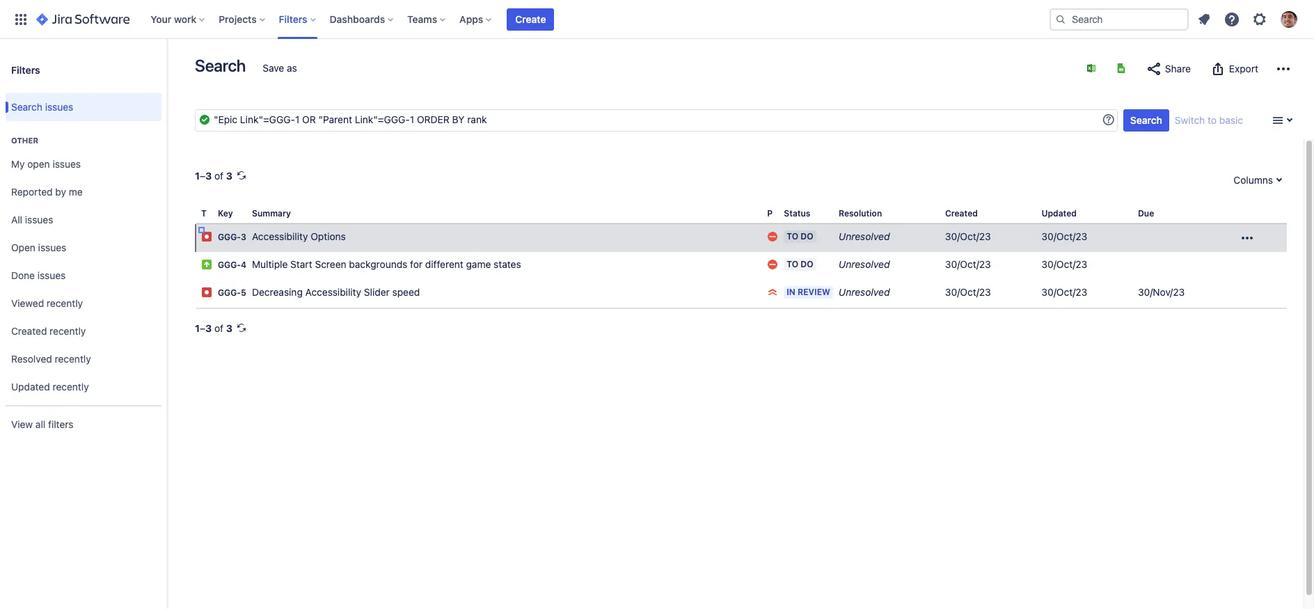 Task type: locate. For each thing, give the bounding box(es) containing it.
– down bug icon
[[200, 322, 205, 334]]

appswitcher icon image
[[13, 11, 29, 27]]

0 vertical spatial do
[[801, 231, 813, 242]]

create button
[[507, 8, 554, 30]]

1 vertical spatial unresolved
[[839, 258, 890, 270]]

2 medium high image from the top
[[767, 259, 778, 270]]

0 vertical spatial ggg-
[[218, 232, 241, 242]]

updated recently
[[11, 381, 89, 392]]

issues
[[45, 101, 73, 112], [53, 158, 81, 170], [25, 213, 53, 225], [38, 241, 66, 253], [37, 269, 66, 281]]

basic
[[1220, 114, 1243, 126]]

2 to from the top
[[787, 259, 799, 270]]

0 vertical spatial to do
[[787, 231, 813, 242]]

filters
[[279, 13, 307, 25], [11, 64, 40, 76]]

to down status
[[787, 231, 799, 242]]

medium high image
[[767, 231, 778, 242], [767, 259, 778, 270]]

search left the 'switch'
[[1130, 114, 1163, 126]]

1
[[195, 170, 200, 182], [195, 322, 200, 334]]

recently down resolved recently link
[[53, 381, 89, 392]]

5
[[241, 288, 246, 298]]

2 do from the top
[[801, 259, 813, 270]]

0 vertical spatial unresolved
[[839, 231, 890, 242]]

as
[[287, 62, 297, 74]]

ggg- right bug image
[[218, 232, 241, 242]]

1 vertical spatial medium high image
[[767, 259, 778, 270]]

accessibility options link
[[252, 231, 346, 242]]

your
[[151, 13, 171, 25]]

reported
[[11, 186, 53, 197]]

2 to do from the top
[[787, 259, 813, 270]]

1 medium high image from the top
[[767, 231, 778, 242]]

1 vertical spatial created
[[11, 325, 47, 337]]

to do for multiple start screen backgrounds for different game states
[[787, 259, 813, 270]]

open
[[11, 241, 35, 253]]

review
[[798, 287, 830, 297]]

options
[[311, 231, 346, 242]]

of down ggg-5 link
[[214, 322, 224, 334]]

1 do from the top
[[801, 231, 813, 242]]

recently up created recently
[[47, 297, 83, 309]]

work
[[174, 13, 196, 25]]

2 vertical spatial ggg-
[[218, 288, 241, 298]]

to do down status
[[787, 231, 813, 242]]

updated for updated
[[1042, 208, 1077, 219]]

1 horizontal spatial filters
[[279, 13, 307, 25]]

sidebar navigation image
[[152, 56, 182, 84]]

2 horizontal spatial search
[[1130, 114, 1163, 126]]

0 vertical spatial search
[[195, 56, 246, 75]]

2 vertical spatial unresolved
[[839, 286, 890, 298]]

None text field
[[195, 109, 1118, 132]]

decreasing accessibility slider speed link
[[252, 286, 420, 298]]

1 – 3 of 3
[[195, 170, 233, 182], [195, 322, 233, 334]]

banner containing your work
[[0, 0, 1314, 39]]

filters up search issues
[[11, 64, 40, 76]]

key
[[218, 208, 233, 219]]

done issues link
[[6, 262, 162, 290]]

viewed
[[11, 297, 44, 309]]

issues inside group
[[45, 101, 73, 112]]

teams button
[[403, 8, 451, 30]]

2 ggg- from the top
[[218, 260, 241, 270]]

3 up key
[[226, 170, 233, 182]]

2 vertical spatial search
[[1130, 114, 1163, 126]]

updated inside updated recently link
[[11, 381, 50, 392]]

summary
[[252, 208, 291, 219]]

4
[[241, 260, 246, 270]]

to
[[787, 231, 799, 242], [787, 259, 799, 270]]

ggg- inside the ggg-4 multiple start screen backgrounds for different game states
[[218, 260, 241, 270]]

do up in review
[[801, 259, 813, 270]]

30/nov/23
[[1138, 286, 1185, 298]]

1 – 3 of 3 down bug icon
[[195, 322, 233, 334]]

search for search button
[[1130, 114, 1163, 126]]

issues inside "link"
[[37, 269, 66, 281]]

1 to do from the top
[[787, 231, 813, 242]]

speed
[[392, 286, 420, 298]]

do down status
[[801, 231, 813, 242]]

unresolved
[[839, 231, 890, 242], [839, 258, 890, 270], [839, 286, 890, 298]]

0 vertical spatial filters
[[279, 13, 307, 25]]

0 vertical spatial 1
[[195, 170, 200, 182]]

1 vertical spatial ggg-
[[218, 260, 241, 270]]

3
[[205, 170, 212, 182], [226, 170, 233, 182], [241, 232, 246, 242], [205, 322, 212, 334], [226, 322, 233, 334]]

search down "projects"
[[195, 56, 246, 75]]

1 vertical spatial –
[[200, 322, 205, 334]]

0 vertical spatial created
[[945, 208, 978, 219]]

1 vertical spatial search
[[11, 101, 42, 112]]

filters inside dropdown button
[[279, 13, 307, 25]]

0 vertical spatial updated
[[1042, 208, 1077, 219]]

accessibility down the summary
[[252, 231, 308, 242]]

accessibility
[[252, 231, 308, 242], [305, 286, 361, 298]]

save as
[[263, 62, 297, 74]]

3 down ggg-5 link
[[226, 322, 233, 334]]

in
[[787, 287, 796, 297]]

1 vertical spatial of
[[214, 322, 224, 334]]

open
[[27, 158, 50, 170]]

search up the 'other'
[[11, 101, 42, 112]]

created for created
[[945, 208, 978, 219]]

settings image
[[1252, 11, 1268, 27]]

3 up 4
[[241, 232, 246, 242]]

jira software image
[[36, 11, 130, 27], [36, 11, 130, 27]]

medium high image up highest icon
[[767, 259, 778, 270]]

ggg- inside ggg-5 decreasing accessibility slider speed
[[218, 288, 241, 298]]

1 ggg- from the top
[[218, 232, 241, 242]]

1 vertical spatial do
[[801, 259, 813, 270]]

start
[[290, 258, 312, 270]]

3 down bug icon
[[205, 322, 212, 334]]

t
[[201, 208, 207, 219]]

1 vertical spatial to do
[[787, 259, 813, 270]]

0 horizontal spatial search
[[11, 101, 42, 112]]

switch to basic link
[[1175, 114, 1243, 126]]

recently down created recently link
[[55, 353, 91, 365]]

all
[[11, 213, 22, 225]]

switch to basic
[[1175, 114, 1243, 126]]

updated
[[1042, 208, 1077, 219], [11, 381, 50, 392]]

of up key
[[214, 170, 224, 182]]

p
[[767, 208, 773, 219]]

recently for updated recently
[[53, 381, 89, 392]]

different
[[425, 258, 463, 270]]

search image
[[1055, 14, 1067, 25]]

search inside group
[[11, 101, 42, 112]]

my open issues link
[[6, 150, 162, 178]]

to up in
[[787, 259, 799, 270]]

filters up as
[[279, 13, 307, 25]]

recently inside updated recently link
[[53, 381, 89, 392]]

apps
[[460, 13, 483, 25]]

1 vertical spatial 1 – 3 of 3
[[195, 322, 233, 334]]

other
[[11, 136, 38, 145]]

– up t
[[200, 170, 205, 182]]

to for accessibility options
[[787, 231, 799, 242]]

0 horizontal spatial filters
[[11, 64, 40, 76]]

2 unresolved from the top
[[839, 258, 890, 270]]

medium high image for multiple start screen backgrounds for different game states
[[767, 259, 778, 270]]

0 vertical spatial of
[[214, 170, 224, 182]]

0 vertical spatial medium high image
[[767, 231, 778, 242]]

open in microsoft excel image
[[1086, 63, 1097, 74]]

save as button
[[256, 57, 304, 79]]

ggg-5 link
[[218, 288, 246, 298]]

my open issues
[[11, 158, 81, 170]]

0 vertical spatial to
[[787, 231, 799, 242]]

to for multiple start screen backgrounds for different game states
[[787, 259, 799, 270]]

recently inside resolved recently link
[[55, 353, 91, 365]]

recently
[[47, 297, 83, 309], [50, 325, 86, 337], [55, 353, 91, 365], [53, 381, 89, 392]]

1 vertical spatial updated
[[11, 381, 50, 392]]

do
[[801, 231, 813, 242], [801, 259, 813, 270]]

0 horizontal spatial created
[[11, 325, 47, 337]]

0 vertical spatial –
[[200, 170, 205, 182]]

created
[[945, 208, 978, 219], [11, 325, 47, 337]]

columns
[[1234, 174, 1273, 186]]

recently down "viewed recently" link
[[50, 325, 86, 337]]

game
[[466, 258, 491, 270]]

0 horizontal spatial updated
[[11, 381, 50, 392]]

1 – 3 of 3 up t
[[195, 170, 233, 182]]

1 1 from the top
[[195, 170, 200, 182]]

do for multiple start screen backgrounds for different game states
[[801, 259, 813, 270]]

medium high image down p
[[767, 231, 778, 242]]

ggg- for multiple start screen backgrounds for different game states
[[218, 260, 241, 270]]

search
[[195, 56, 246, 75], [11, 101, 42, 112], [1130, 114, 1163, 126]]

3 unresolved from the top
[[839, 286, 890, 298]]

columns button
[[1227, 169, 1287, 191]]

1 horizontal spatial created
[[945, 208, 978, 219]]

ggg- right bug icon
[[218, 288, 241, 298]]

ggg- right improvement icon
[[218, 260, 241, 270]]

1 vertical spatial 1
[[195, 322, 200, 334]]

due
[[1138, 208, 1154, 219]]

your work button
[[146, 8, 210, 30]]

save
[[263, 62, 284, 74]]

1 vertical spatial to
[[787, 259, 799, 270]]

recently inside "viewed recently" link
[[47, 297, 83, 309]]

projects
[[219, 13, 257, 25]]

issues for open issues
[[38, 241, 66, 253]]

0 vertical spatial 1 – 3 of 3
[[195, 170, 233, 182]]

1 horizontal spatial updated
[[1042, 208, 1077, 219]]

ggg- inside ggg-3 accessibility options
[[218, 232, 241, 242]]

accessibility down screen
[[305, 286, 361, 298]]

in review
[[787, 287, 830, 297]]

medium high image for accessibility options
[[767, 231, 778, 242]]

3 ggg- from the top
[[218, 288, 241, 298]]

search inside button
[[1130, 114, 1163, 126]]

teams
[[407, 13, 437, 25]]

recently inside created recently link
[[50, 325, 86, 337]]

improvement image
[[201, 259, 212, 270]]

to do up in review
[[787, 259, 813, 270]]

of
[[214, 170, 224, 182], [214, 322, 224, 334]]

1 to from the top
[[787, 231, 799, 242]]

banner
[[0, 0, 1314, 39]]

created inside other group
[[11, 325, 47, 337]]



Task type: describe. For each thing, give the bounding box(es) containing it.
decreasing
[[252, 286, 303, 298]]

2 1 – 3 of 3 from the top
[[195, 322, 233, 334]]

slider
[[364, 286, 390, 298]]

export
[[1229, 63, 1259, 74]]

all issues
[[11, 213, 53, 225]]

do for accessibility options
[[801, 231, 813, 242]]

status
[[784, 208, 811, 219]]

viewed recently
[[11, 297, 83, 309]]

highest image
[[767, 287, 778, 298]]

done
[[11, 269, 35, 281]]

1 unresolved from the top
[[839, 231, 890, 242]]

all issues link
[[6, 206, 162, 234]]

ggg-4 multiple start screen backgrounds for different game states
[[218, 258, 521, 270]]

multiple
[[252, 258, 288, 270]]

share link
[[1139, 58, 1198, 80]]

issues for all issues
[[25, 213, 53, 225]]

3 inside ggg-3 accessibility options
[[241, 232, 246, 242]]

view all filters link
[[6, 411, 162, 439]]

primary element
[[8, 0, 1050, 39]]

1 1 – 3 of 3 from the top
[[195, 170, 233, 182]]

created recently link
[[6, 317, 162, 345]]

created for created recently
[[11, 325, 47, 337]]

resolved recently
[[11, 353, 91, 365]]

notifications image
[[1196, 11, 1213, 27]]

bug image
[[201, 231, 212, 242]]

bug image
[[201, 287, 212, 298]]

unresolved for speed
[[839, 286, 890, 298]]

by
[[55, 186, 66, 197]]

updated recently link
[[6, 373, 162, 401]]

search issues
[[11, 101, 73, 112]]

other group
[[6, 121, 162, 405]]

view all filters
[[11, 418, 73, 430]]

issues for search issues
[[45, 101, 73, 112]]

done issues
[[11, 269, 66, 281]]

2 of from the top
[[214, 322, 224, 334]]

0 vertical spatial accessibility
[[252, 231, 308, 242]]

resolved recently link
[[6, 345, 162, 373]]

open issues link
[[6, 234, 162, 262]]

issues for done issues
[[37, 269, 66, 281]]

2 – from the top
[[200, 322, 205, 334]]

reported by me
[[11, 186, 83, 197]]

to
[[1208, 114, 1217, 126]]

backgrounds
[[349, 258, 408, 270]]

recently for viewed recently
[[47, 297, 83, 309]]

me
[[69, 186, 83, 197]]

recently for resolved recently
[[55, 353, 91, 365]]

1 vertical spatial filters
[[11, 64, 40, 76]]

your profile and settings image
[[1281, 11, 1298, 27]]

filters
[[48, 418, 73, 430]]

switch
[[1175, 114, 1205, 126]]

2 1 from the top
[[195, 322, 200, 334]]

open issues
[[11, 241, 66, 253]]

viewed recently link
[[6, 290, 162, 317]]

ggg-5 decreasing accessibility slider speed
[[218, 286, 420, 298]]

search issues link
[[6, 93, 162, 121]]

search button
[[1123, 109, 1169, 132]]

apps button
[[455, 8, 497, 30]]

states
[[494, 258, 521, 270]]

create
[[515, 13, 546, 25]]

ggg-3 accessibility options
[[218, 231, 346, 242]]

1 of from the top
[[214, 170, 224, 182]]

1 horizontal spatial search
[[195, 56, 246, 75]]

all
[[35, 418, 45, 430]]

1 – from the top
[[200, 170, 205, 182]]

view
[[11, 418, 33, 430]]

resolved
[[11, 353, 52, 365]]

3 up t
[[205, 170, 212, 182]]

to do for accessibility options
[[787, 231, 813, 242]]

resolution
[[839, 208, 882, 219]]

dashboards
[[330, 13, 385, 25]]

projects button
[[215, 8, 271, 30]]

recently for created recently
[[50, 325, 86, 337]]

ggg- for accessibility options
[[218, 232, 241, 242]]

dashboards button
[[326, 8, 399, 30]]

reported by me link
[[6, 178, 162, 206]]

your work
[[151, 13, 196, 25]]

created recently
[[11, 325, 86, 337]]

my
[[11, 158, 25, 170]]

unresolved for backgrounds
[[839, 258, 890, 270]]

multiple start screen backgrounds for different game states link
[[252, 258, 521, 270]]

1 vertical spatial accessibility
[[305, 286, 361, 298]]

screen
[[315, 258, 346, 270]]

search issues group
[[6, 89, 162, 125]]

Search field
[[1050, 8, 1189, 30]]

for
[[410, 258, 423, 270]]

help image
[[1224, 11, 1241, 27]]

ggg- for decreasing accessibility slider speed
[[218, 288, 241, 298]]

ggg-4 link
[[218, 260, 246, 270]]

share
[[1165, 63, 1191, 74]]

export button
[[1203, 58, 1266, 80]]

updated for updated recently
[[11, 381, 50, 392]]

search for search issues
[[11, 101, 42, 112]]

open in google sheets image
[[1116, 63, 1127, 74]]

filters button
[[275, 8, 321, 30]]



Task type: vqa. For each thing, say whether or not it's contained in the screenshot.
the Summary
yes



